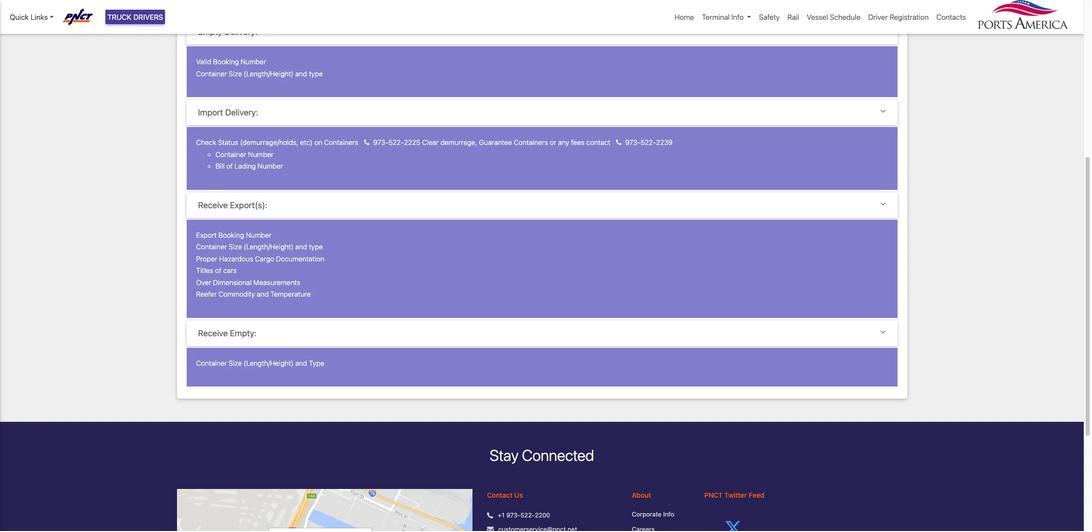 Task type: locate. For each thing, give the bounding box(es) containing it.
container down status
[[216, 150, 246, 159]]

safety link
[[756, 8, 784, 26]]

2 horizontal spatial 973-
[[626, 138, 641, 147]]

1 horizontal spatial info
[[732, 13, 744, 21]]

1 phone image from the left
[[364, 139, 370, 146]]

0 horizontal spatial containers
[[324, 138, 359, 147]]

2239
[[656, 138, 673, 147]]

container down valid
[[196, 69, 227, 78]]

receive empty:
[[198, 328, 257, 339]]

1 vertical spatial type
[[309, 243, 323, 251]]

container up proper
[[196, 243, 227, 251]]

973-
[[373, 138, 389, 147], [626, 138, 641, 147], [507, 512, 521, 520]]

0 vertical spatial info
[[732, 13, 744, 21]]

0 vertical spatial booking
[[213, 58, 239, 66]]

any
[[558, 138, 570, 147]]

phone image right contact
[[616, 139, 622, 146]]

clear
[[422, 138, 439, 147]]

(length/height)
[[244, 69, 294, 78], [244, 243, 294, 251], [244, 359, 294, 368]]

1 vertical spatial delivery:
[[225, 107, 258, 118]]

size for valid
[[229, 69, 242, 78]]

phone image inside 973-522-2225 link
[[364, 139, 370, 146]]

booking inside valid booking number container size (length/height) and type
[[213, 58, 239, 66]]

registration
[[890, 13, 929, 21]]

1 vertical spatial receive
[[198, 328, 228, 339]]

2 receive from the top
[[198, 328, 228, 339]]

0 vertical spatial size
[[229, 69, 242, 78]]

size
[[229, 69, 242, 78], [229, 243, 242, 251], [229, 359, 242, 368]]

2 (length/height) from the top
[[244, 243, 294, 251]]

type for export booking number container size (length/height) and type proper hazardous cargo documentation titles of cars over dimensional measurements reefer commodity and temperature
[[309, 243, 323, 251]]

delivery:
[[225, 27, 258, 37], [225, 107, 258, 118]]

angle down image
[[881, 328, 886, 337]]

booking inside export booking number container size (length/height) and type proper hazardous cargo documentation titles of cars over dimensional measurements reefer commodity and temperature
[[219, 231, 244, 239]]

2 vertical spatial (length/height)
[[244, 359, 294, 368]]

0 horizontal spatial info
[[664, 511, 675, 519]]

booking right valid
[[213, 58, 239, 66]]

2 size from the top
[[229, 243, 242, 251]]

delivery: for import delivery:
[[225, 107, 258, 118]]

phone image
[[364, 139, 370, 146], [616, 139, 622, 146]]

0 horizontal spatial 522-
[[389, 138, 404, 147]]

and inside valid booking number container size (length/height) and type
[[295, 69, 307, 78]]

info right corporate
[[664, 511, 675, 519]]

tab list
[[187, 19, 898, 390]]

2225
[[404, 138, 421, 147]]

type inside export booking number container size (length/height) and type proper hazardous cargo documentation titles of cars over dimensional measurements reefer commodity and temperature
[[309, 243, 323, 251]]

and
[[295, 69, 307, 78], [295, 243, 307, 251], [257, 290, 269, 299], [295, 359, 307, 368]]

1 vertical spatial booking
[[219, 231, 244, 239]]

corporate info link
[[632, 510, 690, 520]]

size inside valid booking number container size (length/height) and type
[[229, 69, 242, 78]]

measurements
[[254, 279, 301, 287]]

1 type from the top
[[309, 69, 323, 78]]

driver
[[869, 13, 888, 21]]

size down empty:
[[229, 359, 242, 368]]

973- for 973-522-2239
[[626, 138, 641, 147]]

2 horizontal spatial 522-
[[641, 138, 656, 147]]

of left cars
[[215, 267, 222, 275]]

phone image inside 973-522-2239 link
[[616, 139, 622, 146]]

1 vertical spatial of
[[215, 267, 222, 275]]

temperature
[[271, 290, 311, 299]]

(demurrage/holds,
[[240, 138, 298, 147]]

1 (length/height) from the top
[[244, 69, 294, 78]]

1 horizontal spatial of
[[226, 162, 233, 170]]

booking up hazardous
[[219, 231, 244, 239]]

0 vertical spatial receive
[[198, 200, 228, 210]]

about
[[632, 491, 652, 500]]

export(s):
[[230, 200, 268, 210]]

hazardous
[[219, 255, 253, 263]]

973- for 973-522-2225
[[373, 138, 389, 147]]

receive left empty:
[[198, 328, 228, 339]]

1 vertical spatial info
[[664, 511, 675, 519]]

import delivery: link
[[198, 107, 886, 118]]

size up the import delivery:
[[229, 69, 242, 78]]

empty
[[198, 27, 222, 37]]

type
[[309, 359, 325, 368]]

empty delivery:
[[198, 27, 258, 37]]

twitter
[[725, 491, 747, 500]]

2 vertical spatial angle down image
[[881, 200, 886, 209]]

973-522-2225 link
[[360, 138, 421, 147]]

valid
[[196, 58, 211, 66]]

check
[[196, 138, 216, 147]]

schedule
[[830, 13, 861, 21]]

containers right on
[[324, 138, 359, 147]]

and inside receive empty: tab panel
[[295, 359, 307, 368]]

973- right +1
[[507, 512, 521, 520]]

contact
[[487, 491, 513, 500]]

receive export(s):
[[198, 200, 268, 210]]

0 vertical spatial of
[[226, 162, 233, 170]]

3 (length/height) from the top
[[244, 359, 294, 368]]

receive for receive empty:
[[198, 328, 228, 339]]

receive up export
[[198, 200, 228, 210]]

type inside valid booking number container size (length/height) and type
[[309, 69, 323, 78]]

receive empty: tab panel
[[187, 348, 898, 389]]

truck
[[107, 13, 132, 21]]

3 size from the top
[[229, 359, 242, 368]]

973- left 2225
[[373, 138, 389, 147]]

booking for export
[[219, 231, 244, 239]]

terminal info link
[[698, 8, 756, 26]]

of right the bill
[[226, 162, 233, 170]]

1 horizontal spatial containers
[[514, 138, 548, 147]]

2 type from the top
[[309, 243, 323, 251]]

info right the terminal
[[732, 13, 744, 21]]

size inside export booking number container size (length/height) and type proper hazardous cargo documentation titles of cars over dimensional measurements reefer commodity and temperature
[[229, 243, 242, 251]]

of inside export booking number container size (length/height) and type proper hazardous cargo documentation titles of cars over dimensional measurements reefer commodity and temperature
[[215, 267, 222, 275]]

receive
[[198, 200, 228, 210], [198, 328, 228, 339]]

phone image left 973-522-2225
[[364, 139, 370, 146]]

3 angle down image from the top
[[881, 200, 886, 209]]

angle down image inside receive export(s): link
[[881, 200, 886, 209]]

(length/height) inside export booking number container size (length/height) and type proper hazardous cargo documentation titles of cars over dimensional measurements reefer commodity and temperature
[[244, 243, 294, 251]]

home
[[675, 13, 695, 21]]

1 receive from the top
[[198, 200, 228, 210]]

0 vertical spatial delivery:
[[225, 27, 258, 37]]

angle down image inside import delivery: link
[[881, 107, 886, 116]]

lading
[[235, 162, 256, 170]]

0 vertical spatial angle down image
[[881, 27, 886, 35]]

stay connected
[[490, 447, 594, 465]]

booking
[[213, 58, 239, 66], [219, 231, 244, 239]]

(length/height) inside valid booking number container size (length/height) and type
[[244, 69, 294, 78]]

of
[[226, 162, 233, 170], [215, 267, 222, 275]]

truck drivers
[[107, 13, 163, 21]]

reefer
[[196, 290, 217, 299]]

export booking number container size (length/height) and type proper hazardous cargo documentation titles of cars over dimensional measurements reefer commodity and temperature
[[196, 231, 325, 299]]

home link
[[671, 8, 698, 26]]

corporate
[[632, 511, 662, 519]]

1 vertical spatial size
[[229, 243, 242, 251]]

number inside export booking number container size (length/height) and type proper hazardous cargo documentation titles of cars over dimensional measurements reefer commodity and temperature
[[246, 231, 272, 239]]

2 phone image from the left
[[616, 139, 622, 146]]

522-
[[389, 138, 404, 147], [641, 138, 656, 147], [521, 512, 535, 520]]

terminal info
[[702, 13, 744, 21]]

+1 973-522-2200 link
[[498, 511, 550, 521]]

2 vertical spatial size
[[229, 359, 242, 368]]

1 horizontal spatial phone image
[[616, 139, 622, 146]]

angle down image inside empty delivery: link
[[881, 27, 886, 35]]

number
[[241, 58, 266, 66], [248, 150, 274, 159], [258, 162, 283, 170], [246, 231, 272, 239]]

info for terminal info
[[732, 13, 744, 21]]

angle down image for receive export(s):
[[881, 200, 886, 209]]

0 horizontal spatial phone image
[[364, 139, 370, 146]]

0 horizontal spatial 973-
[[373, 138, 389, 147]]

1 vertical spatial (length/height)
[[244, 243, 294, 251]]

containers left or
[[514, 138, 548, 147]]

2 angle down image from the top
[[881, 107, 886, 116]]

delivery: right empty
[[225, 27, 258, 37]]

quick
[[10, 13, 29, 21]]

containers
[[324, 138, 359, 147], [514, 138, 548, 147]]

1 horizontal spatial 522-
[[521, 512, 535, 520]]

973-522-2239
[[624, 138, 673, 147]]

1 vertical spatial angle down image
[[881, 107, 886, 116]]

delivery: right the import at top
[[225, 107, 258, 118]]

1 angle down image from the top
[[881, 27, 886, 35]]

proper
[[196, 255, 217, 263]]

size up hazardous
[[229, 243, 242, 251]]

on
[[315, 138, 323, 147]]

empty delivery: link
[[198, 27, 886, 37]]

1 size from the top
[[229, 69, 242, 78]]

+1 973-522-2200
[[498, 512, 550, 520]]

contacts
[[937, 13, 967, 21]]

feed
[[749, 491, 765, 500]]

0 horizontal spatial of
[[215, 267, 222, 275]]

973- left 2239
[[626, 138, 641, 147]]

info
[[732, 13, 744, 21], [664, 511, 675, 519]]

info for corporate info
[[664, 511, 675, 519]]

safety
[[759, 13, 780, 21]]

links
[[31, 13, 48, 21]]

0 vertical spatial (length/height)
[[244, 69, 294, 78]]

size inside receive empty: tab panel
[[229, 359, 242, 368]]

0 vertical spatial type
[[309, 69, 323, 78]]

container down receive empty:
[[196, 359, 227, 368]]

angle down image for import delivery:
[[881, 107, 886, 116]]

angle down image
[[881, 27, 886, 35], [881, 107, 886, 116], [881, 200, 886, 209]]

container
[[196, 69, 227, 78], [216, 150, 246, 159], [196, 243, 227, 251], [196, 359, 227, 368]]

corporate info
[[632, 511, 675, 519]]



Task type: describe. For each thing, give the bounding box(es) containing it.
fees
[[571, 138, 585, 147]]

container number bill of lading number
[[216, 150, 283, 170]]

etc)
[[300, 138, 313, 147]]

terminal
[[702, 13, 730, 21]]

over
[[196, 279, 211, 287]]

cars
[[223, 267, 237, 275]]

quick links
[[10, 13, 48, 21]]

type for valid booking number container size (length/height) and type
[[309, 69, 323, 78]]

vessel schedule
[[807, 13, 861, 21]]

container inside valid booking number container size (length/height) and type
[[196, 69, 227, 78]]

receive empty: link
[[198, 328, 886, 339]]

rail link
[[784, 8, 803, 26]]

us
[[515, 491, 523, 500]]

bill
[[216, 162, 225, 170]]

container inside receive empty: tab panel
[[196, 359, 227, 368]]

receive export(s): tab panel
[[187, 220, 898, 320]]

stay
[[490, 447, 519, 465]]

vessel
[[807, 13, 829, 21]]

demurrage,
[[441, 138, 477, 147]]

cargo
[[255, 255, 274, 263]]

import
[[198, 107, 223, 118]]

angle down image for empty delivery:
[[881, 27, 886, 35]]

documentation
[[276, 255, 325, 263]]

1 horizontal spatial 973-
[[507, 512, 521, 520]]

522- inside +1 973-522-2200 link
[[521, 512, 535, 520]]

973-522-2239 link
[[613, 138, 673, 147]]

receive for receive export(s):
[[198, 200, 228, 210]]

container size (length/height) and type
[[196, 359, 325, 368]]

2 containers from the left
[[514, 138, 548, 147]]

pnct twitter feed
[[705, 491, 765, 500]]

tab list containing empty delivery:
[[187, 19, 898, 390]]

drivers
[[133, 13, 163, 21]]

delivery: for empty delivery:
[[225, 27, 258, 37]]

contact us
[[487, 491, 523, 500]]

empty delivery: tab panel
[[187, 47, 898, 99]]

dimensional
[[213, 279, 252, 287]]

size for export
[[229, 243, 242, 251]]

pnct
[[705, 491, 723, 500]]

empty:
[[230, 328, 257, 339]]

number inside valid booking number container size (length/height) and type
[[241, 58, 266, 66]]

quick links link
[[10, 12, 54, 22]]

of inside the container number bill of lading number
[[226, 162, 233, 170]]

import delivery:
[[198, 107, 258, 118]]

container inside the container number bill of lading number
[[216, 150, 246, 159]]

truck drivers link
[[106, 10, 165, 24]]

driver registration link
[[865, 8, 933, 26]]

commodity
[[219, 290, 255, 299]]

titles
[[196, 267, 213, 275]]

contacts link
[[933, 8, 971, 26]]

clear demurrage, guarantee containers or any fees contact
[[421, 138, 613, 147]]

valid booking number container size (length/height) and type
[[196, 58, 323, 78]]

container inside export booking number container size (length/height) and type proper hazardous cargo documentation titles of cars over dimensional measurements reefer commodity and temperature
[[196, 243, 227, 251]]

1 containers from the left
[[324, 138, 359, 147]]

(length/height) for valid
[[244, 69, 294, 78]]

or
[[550, 138, 557, 147]]

973-522-2225
[[372, 138, 421, 147]]

driver registration
[[869, 13, 929, 21]]

guarantee
[[479, 138, 512, 147]]

(length/height) inside receive empty: tab panel
[[244, 359, 294, 368]]

receive export(s): link
[[198, 200, 886, 210]]

import delivery: tab panel
[[187, 127, 898, 192]]

check status (demurrage/holds, etc) on containers
[[196, 138, 360, 147]]

522- for 2239
[[641, 138, 656, 147]]

contact
[[587, 138, 611, 147]]

export
[[196, 231, 217, 239]]

phone image for 973-522-2239
[[616, 139, 622, 146]]

rail
[[788, 13, 800, 21]]

2200
[[535, 512, 550, 520]]

522- for 2225
[[389, 138, 404, 147]]

connected
[[522, 447, 594, 465]]

(length/height) for export
[[244, 243, 294, 251]]

phone image for 973-522-2225
[[364, 139, 370, 146]]

+1
[[498, 512, 505, 520]]

status
[[218, 138, 238, 147]]

booking for valid
[[213, 58, 239, 66]]

vessel schedule link
[[803, 8, 865, 26]]



Task type: vqa. For each thing, say whether or not it's contained in the screenshot.
rightmost the 'Registration'
no



